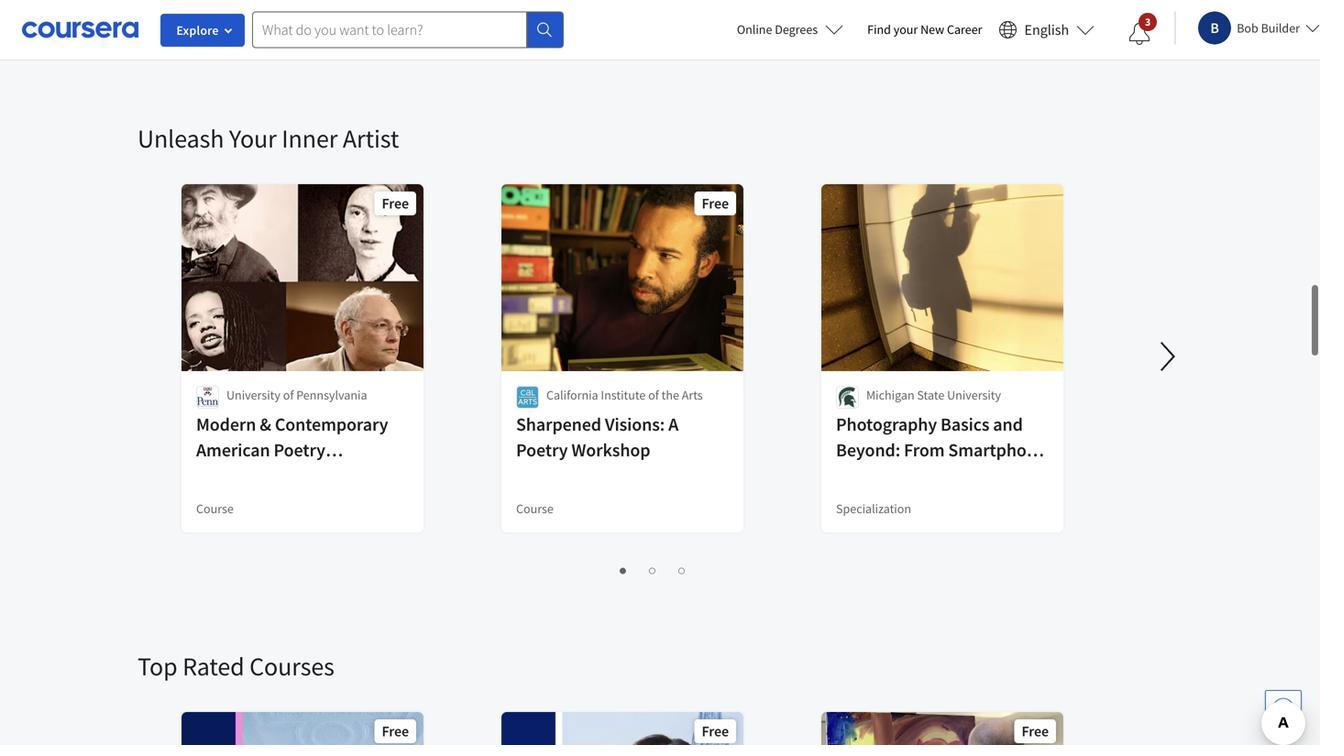 Task type: vqa. For each thing, say whether or not it's contained in the screenshot.
The Inner at left
yes



Task type: locate. For each thing, give the bounding box(es) containing it.
0 vertical spatial list
[[183, 30, 1124, 52]]

state
[[918, 387, 945, 404]]

0 horizontal spatial course
[[196, 501, 234, 517]]

3 button
[[1115, 12, 1166, 56]]

bob
[[1237, 20, 1259, 36]]

2 button
[[640, 559, 662, 581]]

0 horizontal spatial of
[[283, 387, 294, 404]]

list inside unleash your inner artist carousel element
[[183, 559, 1124, 581]]

free
[[382, 194, 409, 213], [702, 194, 729, 213], [382, 723, 409, 741], [702, 723, 729, 741], [1022, 723, 1049, 741]]

california institute of the arts
[[547, 387, 703, 404]]

What do you want to learn? text field
[[252, 11, 527, 48]]

&
[[260, 413, 271, 436]]

0 vertical spatial 3
[[1145, 15, 1151, 29]]

1 horizontal spatial of
[[649, 387, 659, 404]]

poetry down "contemporary"
[[274, 439, 326, 462]]

course
[[196, 501, 234, 517], [516, 501, 554, 517]]

michigan
[[867, 387, 915, 404]]

online degrees button
[[723, 9, 859, 50]]

2 horizontal spatial free link
[[820, 711, 1066, 746]]

0 horizontal spatial university
[[227, 387, 281, 404]]

top rated courses
[[138, 651, 335, 683]]

of left pennsylvania
[[283, 387, 294, 404]]

inner
[[282, 122, 338, 155]]

3 right 2 button
[[675, 561, 682, 579]]

0 horizontal spatial 3
[[675, 561, 682, 579]]

beyond:
[[836, 439, 901, 462]]

2 course from the left
[[516, 501, 554, 517]]

find your new career
[[868, 21, 983, 38]]

list containing 1
[[183, 559, 1124, 581]]

2 free link from the left
[[500, 711, 746, 746]]

a
[[669, 413, 679, 436]]

3 left b
[[1145, 15, 1151, 29]]

poetry
[[274, 439, 326, 462], [516, 439, 568, 462]]

3
[[1145, 15, 1151, 29], [675, 561, 682, 579]]

None search field
[[252, 11, 564, 48]]

1 list from the top
[[183, 30, 1124, 52]]

1 university from the left
[[227, 387, 281, 404]]

course for sharpened visions: a poetry workshop
[[516, 501, 554, 517]]

contemporary
[[275, 413, 388, 436]]

1 vertical spatial list
[[183, 559, 1124, 581]]

career
[[947, 21, 983, 38]]

michigan state university image
[[836, 386, 859, 409]]

("modpo")
[[196, 465, 279, 487]]

1 horizontal spatial 3
[[1145, 15, 1151, 29]]

1 horizontal spatial poetry
[[516, 439, 568, 462]]

0 horizontal spatial poetry
[[274, 439, 326, 462]]

free link
[[180, 711, 426, 746], [500, 711, 746, 746], [820, 711, 1066, 746]]

photography
[[836, 413, 937, 436]]

b
[[1211, 19, 1220, 37]]

2 poetry from the left
[[516, 439, 568, 462]]

1 vertical spatial 3
[[675, 561, 682, 579]]

1 poetry from the left
[[274, 439, 326, 462]]

unleash
[[138, 122, 224, 155]]

top
[[138, 651, 178, 683]]

1 horizontal spatial course
[[516, 501, 554, 517]]

university of pennsylvania
[[227, 387, 367, 404]]

california institute of the arts image
[[516, 386, 539, 409]]

1 of from the left
[[283, 387, 294, 404]]

course down sharpened
[[516, 501, 554, 517]]

0 horizontal spatial free link
[[180, 711, 426, 746]]

online
[[737, 21, 773, 38]]

university
[[227, 387, 281, 404], [948, 387, 1002, 404]]

the
[[662, 387, 680, 404]]

builder
[[1262, 20, 1301, 36]]

of left the
[[649, 387, 659, 404]]

2 list from the top
[[183, 559, 1124, 581]]

1 horizontal spatial free link
[[500, 711, 746, 746]]

smartphone
[[949, 439, 1046, 462]]

poetry inside sharpened visions: a poetry workshop
[[516, 439, 568, 462]]

of
[[283, 387, 294, 404], [649, 387, 659, 404]]

unleash your inner artist
[[138, 122, 399, 155]]

1 course from the left
[[196, 501, 234, 517]]

1 horizontal spatial university
[[948, 387, 1002, 404]]

list
[[183, 30, 1124, 52], [183, 559, 1124, 581]]

degrees
[[775, 21, 818, 38]]

and
[[994, 413, 1023, 436]]

photography basics and beyond: from smartphone to dslr
[[836, 413, 1046, 487]]

university up basics
[[948, 387, 1002, 404]]

university up &
[[227, 387, 281, 404]]

course down ("modpo")
[[196, 501, 234, 517]]

bob builder
[[1237, 20, 1301, 36]]

poetry down sharpened
[[516, 439, 568, 462]]



Task type: describe. For each thing, give the bounding box(es) containing it.
explore button
[[161, 14, 245, 47]]

online degrees
[[737, 21, 818, 38]]

new
[[921, 21, 945, 38]]

2 university from the left
[[948, 387, 1002, 404]]

modern
[[196, 413, 256, 436]]

show notifications image
[[1129, 23, 1151, 45]]

michigan state university
[[867, 387, 1002, 404]]

dslr
[[856, 465, 897, 487]]

2
[[645, 561, 653, 579]]

1 button
[[610, 559, 632, 581]]

workshop
[[572, 439, 651, 462]]

explore
[[176, 22, 219, 39]]

3 inside dropdown button
[[1145, 15, 1151, 29]]

top rated courses carousel element
[[138, 595, 1321, 746]]

english
[[1025, 21, 1070, 39]]

find
[[868, 21, 891, 38]]

next slide image
[[1146, 335, 1190, 379]]

rated
[[183, 651, 245, 683]]

your
[[229, 122, 277, 155]]

california
[[547, 387, 599, 404]]

modern & contemporary american poetry ("modpo")
[[196, 413, 388, 487]]

coursera image
[[22, 15, 138, 44]]

sharpened
[[516, 413, 602, 436]]

3 button
[[669, 559, 691, 581]]

help center image
[[1273, 698, 1295, 720]]

american
[[196, 439, 270, 462]]

3 free link from the left
[[820, 711, 1066, 746]]

course for modern & contemporary american poetry ("modpo")
[[196, 501, 234, 517]]

courses
[[250, 651, 335, 683]]

3 inside button
[[675, 561, 682, 579]]

2 of from the left
[[649, 387, 659, 404]]

unleash your inner artist carousel element
[[138, 67, 1321, 595]]

pennsylvania
[[296, 387, 367, 404]]

visions:
[[605, 413, 665, 436]]

institute
[[601, 387, 646, 404]]

sharpened visions: a poetry workshop
[[516, 413, 679, 462]]

to
[[836, 465, 853, 487]]

basics
[[941, 413, 990, 436]]

artist
[[343, 122, 399, 155]]

university of pennsylvania image
[[196, 386, 219, 409]]

1 free link from the left
[[180, 711, 426, 746]]

find your new career link
[[859, 18, 992, 41]]

specialization
[[836, 501, 912, 517]]

from
[[904, 439, 945, 462]]

arts
[[682, 387, 703, 404]]

your
[[894, 21, 918, 38]]

english button
[[992, 0, 1103, 60]]

poetry inside modern & contemporary american poetry ("modpo")
[[274, 439, 326, 462]]

1
[[616, 561, 623, 579]]



